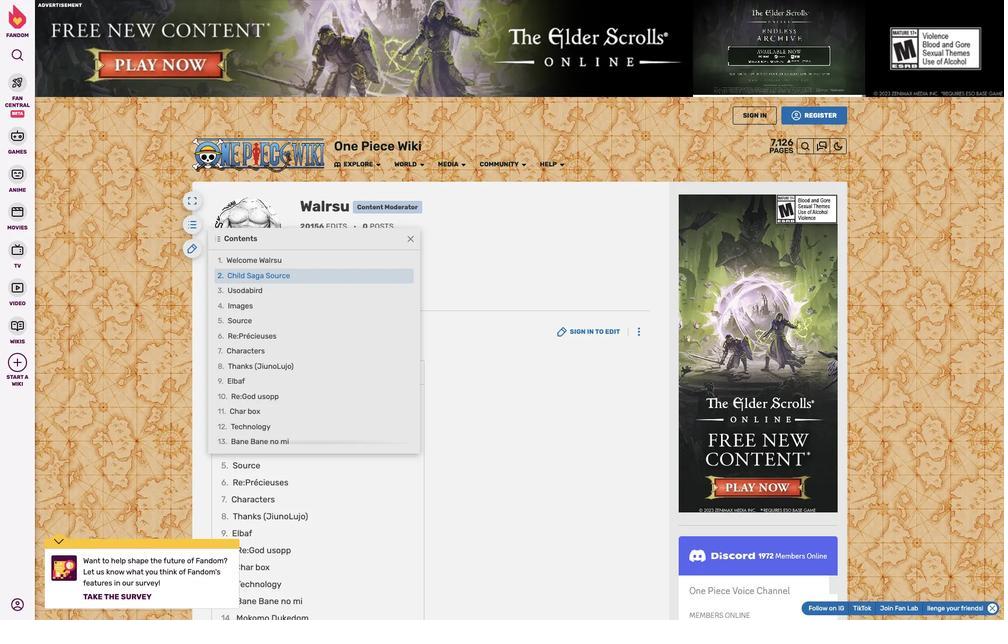 Task type: describe. For each thing, give the bounding box(es) containing it.
8 for technology
[[221, 512, 227, 522]]

2 inside contents element
[[218, 271, 222, 280]]

lab
[[907, 605, 918, 612]]

technology inside contents element
[[231, 422, 270, 431]]

no for 12
[[270, 437, 279, 446]]

edits
[[326, 222, 347, 231]]

community
[[480, 161, 519, 168]]

world
[[394, 161, 417, 168]]

shape
[[128, 556, 149, 565]]

7 for technology
[[221, 495, 225, 505]]

welcome for technology
[[231, 393, 267, 403]]

talk
[[253, 292, 267, 301]]

llenge your friends!
[[927, 604, 984, 612]]

usopp for technology
[[267, 545, 291, 556]]

ig
[[838, 605, 844, 612]]

thanks for 12
[[228, 362, 253, 371]]

on
[[829, 605, 837, 612]]

register
[[805, 112, 837, 119]]

about link
[[218, 292, 240, 301]]

survey!
[[135, 579, 160, 588]]

3 for technology
[[221, 427, 226, 437]]

saga inside "navigation"
[[247, 271, 264, 280]]

welcome walrsu for technology
[[231, 393, 294, 403]]

tv link
[[0, 239, 35, 269]]

(jiunolujo) for technology
[[263, 512, 308, 522]]

0 vertical spatial advertisement region
[[35, 0, 1004, 97]]

re:god for 12
[[231, 392, 256, 401]]

0
[[363, 222, 368, 231]]

re:god usopp for technology
[[237, 545, 291, 556]]

wiki for start a wiki
[[12, 381, 23, 387]]

explore
[[344, 161, 373, 168]]

contents element
[[183, 215, 420, 454]]

technology inside technology 'link'
[[236, 579, 282, 589]]

wiki for one piece wiki
[[398, 139, 422, 154]]

saga inside contents navigation
[[255, 410, 274, 420]]

wikis
[[10, 338, 25, 345]]

fandom link
[[0, 5, 35, 39]]

games
[[8, 149, 27, 155]]

world link
[[394, 161, 417, 169]]

re:god usopp for 12
[[231, 392, 279, 401]]

welcome for 12
[[226, 256, 257, 265]]

learn more
[[760, 2, 799, 11]]

child saga source inside contents navigation
[[233, 410, 304, 420]]

in
[[760, 112, 767, 119]]

10 for technology
[[221, 545, 230, 556]]

re:god for technology
[[237, 545, 265, 556]]

child inside contents navigation
[[233, 410, 253, 420]]

the
[[104, 592, 119, 602]]

sign in
[[743, 112, 767, 119]]

in inside sign in to edit link
[[587, 328, 594, 336]]

7,126
[[771, 137, 794, 148]]

help
[[111, 556, 126, 565]]

images for 12
[[228, 301, 253, 311]]

characters for technology
[[231, 495, 275, 505]]

edit
[[605, 328, 620, 336]]

think
[[160, 568, 177, 577]]

your
[[947, 604, 960, 612]]

llenge
[[927, 604, 945, 612]]

video
[[9, 300, 26, 307]]

9 for 12
[[218, 377, 221, 386]]

6 for technology
[[221, 478, 226, 488]]

child inside contents element
[[227, 271, 245, 280]]

community link
[[480, 161, 519, 169]]

bane bane no mi link
[[218, 593, 417, 610]]

start
[[7, 374, 24, 381]]

8 for 12
[[218, 362, 222, 371]]

7 for 12
[[218, 347, 221, 356]]

3 for 12
[[218, 286, 222, 295]]

0 vertical spatial walrsu
[[300, 198, 350, 215]]

media link
[[438, 161, 459, 169]]

what
[[126, 568, 144, 577]]

1 for technology
[[221, 393, 225, 403]]

moderator
[[385, 203, 418, 211]]

media
[[438, 161, 459, 168]]

elbaf for technology
[[232, 528, 252, 539]]

fandom?
[[196, 556, 228, 565]]

research image
[[51, 555, 77, 581]]

llenge your friends! link
[[927, 604, 984, 612]]

explore link
[[334, 161, 373, 169]]

1 for 12
[[218, 256, 221, 265]]

thanks (jiunolujo) for technology
[[233, 512, 308, 522]]

char for 12
[[229, 407, 246, 416]]

(jiunolujo) for 12
[[254, 362, 294, 371]]

20156 edits
[[300, 222, 347, 231]]

join fan lab
[[880, 605, 918, 612]]

20156
[[300, 222, 324, 231]]

contents inside navigation
[[237, 367, 275, 377]]

4 for technology
[[221, 444, 226, 454]]

talk link
[[253, 292, 267, 301]]

let
[[83, 568, 94, 577]]

12
[[218, 422, 225, 431]]

bane bane no mi for 12
[[231, 437, 289, 446]]

fan central beta
[[5, 95, 30, 116]]

usodabird for 12
[[228, 286, 263, 295]]

one piece wiki
[[334, 139, 422, 154]]

technology link
[[218, 576, 417, 593]]

7,126 pages
[[769, 137, 794, 155]]

fan inside fan central beta
[[12, 95, 23, 102]]

13
[[218, 437, 225, 446]]

6 for 12
[[218, 332, 222, 341]]

expand image
[[187, 196, 197, 206]]

video link
[[0, 277, 35, 307]]

fandom
[[6, 32, 29, 39]]

us
[[96, 568, 104, 577]]

want
[[83, 556, 100, 565]]

contents navigation
[[211, 360, 424, 620]]

fandom's
[[188, 568, 221, 577]]



Task type: locate. For each thing, give the bounding box(es) containing it.
box for technology
[[256, 562, 270, 572]]

1 vertical spatial of
[[179, 568, 186, 577]]

box inside contents navigation
[[256, 562, 270, 572]]

4 inside "navigation"
[[218, 301, 222, 311]]

6 inside contents navigation
[[221, 478, 226, 488]]

walrsu
[[300, 198, 350, 215], [259, 256, 282, 265], [268, 393, 294, 403]]

of
[[187, 556, 194, 565], [179, 568, 186, 577]]

1 horizontal spatial mi
[[293, 596, 303, 606]]

1 vertical spatial saga
[[255, 410, 274, 420]]

0 horizontal spatial to
[[102, 556, 109, 565]]

no inside contents navigation
[[281, 596, 291, 606]]

features
[[83, 579, 112, 588]]

images
[[228, 301, 253, 311], [233, 444, 261, 454]]

1 vertical spatial thanks (jiunolujo)
[[233, 512, 308, 522]]

3 inside "navigation"
[[218, 286, 222, 295]]

0 vertical spatial usodabird
[[228, 286, 263, 295]]

7 inside contents navigation
[[221, 495, 225, 505]]

0 vertical spatial in
[[587, 328, 594, 336]]

wiki
[[398, 139, 422, 154], [12, 381, 23, 387]]

tiny image inside explore 'link'
[[334, 162, 341, 168]]

anime
[[9, 187, 26, 193]]

2 up 12
[[221, 410, 226, 420]]

0 vertical spatial elbaf
[[227, 377, 245, 386]]

re:‎précieuses for 12
[[228, 332, 276, 341]]

1 vertical spatial to
[[102, 556, 109, 565]]

0 vertical spatial 8
[[218, 362, 222, 371]]

movies
[[7, 225, 28, 231]]

8 inside contents navigation
[[221, 512, 227, 522]]

0 vertical spatial saga
[[247, 271, 264, 280]]

box
[[248, 407, 260, 416], [256, 562, 270, 572]]

tiktok link
[[849, 603, 876, 614]]

navigation
[[208, 228, 420, 454]]

thanks for technology
[[233, 512, 261, 522]]

5 for technology
[[221, 461, 226, 471]]

tiktok
[[853, 605, 871, 612]]

2 vertical spatial walrsu
[[268, 393, 294, 403]]

bane bane no mi right 13
[[231, 437, 289, 446]]

games link
[[0, 126, 35, 156]]

bane bane no mi inside "navigation"
[[231, 437, 289, 446]]

0 vertical spatial 3
[[218, 286, 222, 295]]

1 vertical spatial 10
[[221, 545, 230, 556]]

6 down 13
[[221, 478, 226, 488]]

1 horizontal spatial 1
[[221, 393, 225, 403]]

0 vertical spatial 4
[[218, 301, 222, 311]]

11 for 12
[[218, 407, 224, 416]]

5 down about "link" on the left
[[218, 317, 222, 326]]

welcome walrsu for 12
[[226, 256, 282, 265]]

0 horizontal spatial sign
[[570, 328, 586, 336]]

the
[[150, 556, 162, 565]]

1 vertical spatial usodabird
[[233, 427, 273, 437]]

tiny image for help link
[[559, 162, 565, 168]]

0 horizontal spatial 1
[[218, 256, 221, 265]]

1 horizontal spatial wiki
[[398, 139, 422, 154]]

join fan lab link
[[876, 603, 923, 614]]

0 horizontal spatial wiki
[[12, 381, 23, 387]]

1 vertical spatial characters
[[231, 495, 275, 505]]

6 down about "link" on the left
[[218, 332, 222, 341]]

char box inside contents element
[[229, 407, 260, 416]]

1 vertical spatial in
[[114, 579, 120, 588]]

0 vertical spatial 2
[[218, 271, 222, 280]]

tv
[[14, 263, 21, 269]]

small image
[[13, 358, 22, 367]]

(jiunolujo)
[[254, 362, 294, 371], [263, 512, 308, 522]]

more
[[782, 2, 799, 11]]

to up us
[[102, 556, 109, 565]]

char box for technology
[[235, 562, 270, 572]]

re:‎précieuses inside contents navigation
[[233, 478, 288, 488]]

5 down 13
[[221, 461, 226, 471]]

advertisement region
[[35, 0, 1004, 97], [679, 194, 838, 512]]

0 vertical spatial mi
[[280, 437, 289, 446]]

0 vertical spatial box
[[248, 407, 260, 416]]

of down future on the bottom left of page
[[179, 568, 186, 577]]

bane bane no mi for technology
[[236, 596, 303, 606]]

1 vertical spatial elbaf
[[232, 528, 252, 539]]

contents
[[224, 234, 257, 243], [237, 367, 275, 377]]

2 up about "link" on the left
[[218, 271, 222, 280]]

char inside "navigation"
[[229, 407, 246, 416]]

8 inside "navigation"
[[218, 362, 222, 371]]

our
[[122, 579, 134, 588]]

char inside contents navigation
[[235, 562, 253, 572]]

4 inside contents navigation
[[221, 444, 226, 454]]

tiny image inside contents navigation
[[218, 369, 224, 376]]

1 horizontal spatial tiny image
[[375, 162, 382, 168]]

1 horizontal spatial fan
[[895, 605, 906, 612]]

(jiunolujo) inside "navigation"
[[254, 362, 294, 371]]

box for 12
[[248, 407, 260, 416]]

0 vertical spatial (jiunolujo)
[[254, 362, 294, 371]]

4 for 12
[[218, 301, 222, 311]]

char box for 12
[[229, 407, 260, 416]]

take the survey link
[[83, 589, 152, 602]]

4
[[218, 301, 222, 311], [221, 444, 226, 454]]

one piece wiki link
[[334, 138, 422, 154]]

no right 13
[[270, 437, 279, 446]]

navigation containing contents
[[208, 228, 420, 454]]

0 vertical spatial 5
[[218, 317, 222, 326]]

movies link
[[0, 201, 35, 231]]

11 up 12
[[218, 407, 224, 416]]

1 vertical spatial sign
[[570, 328, 586, 336]]

pages
[[769, 146, 794, 155]]

0 vertical spatial bane bane no mi
[[231, 437, 289, 446]]

in inside want to help shape the future of fandom? let us know what you think of fandom's features in our survey! take the survey
[[114, 579, 120, 588]]

9 inside contents element
[[218, 377, 221, 386]]

1 vertical spatial contents
[[237, 367, 275, 377]]

usopp inside contents navigation
[[267, 545, 291, 556]]

sign in to edit image
[[187, 244, 197, 253]]

thanks (jiunolujo)
[[228, 362, 294, 371], [233, 512, 308, 522]]

9 inside contents navigation
[[221, 528, 226, 539]]

1 horizontal spatial to
[[595, 328, 604, 336]]

technology
[[231, 422, 270, 431], [236, 579, 282, 589]]

walrsu image
[[211, 194, 284, 268]]

images inside contents element
[[228, 301, 253, 311]]

characters inside contents navigation
[[231, 495, 275, 505]]

thanks inside contents navigation
[[233, 512, 261, 522]]

tiny image
[[334, 162, 341, 168], [419, 162, 425, 168], [461, 162, 467, 168], [521, 162, 527, 168], [214, 236, 221, 242], [407, 236, 414, 242]]

no for technology
[[281, 596, 291, 606]]

1 vertical spatial 9
[[221, 528, 226, 539]]

10 inside "navigation"
[[218, 392, 225, 401]]

fan up central
[[12, 95, 23, 102]]

0 vertical spatial to
[[595, 328, 604, 336]]

9 for technology
[[221, 528, 226, 539]]

elbaf inside contents element
[[227, 377, 245, 386]]

7 inside "navigation"
[[218, 347, 221, 356]]

child saga source
[[227, 271, 290, 280], [233, 410, 304, 420]]

elbaf
[[227, 377, 245, 386], [232, 528, 252, 539]]

0 vertical spatial technology
[[231, 422, 270, 431]]

1 vertical spatial thanks
[[233, 512, 261, 522]]

elbaf for 12
[[227, 377, 245, 386]]

10 up fandom?
[[221, 545, 230, 556]]

0 vertical spatial char box
[[229, 407, 260, 416]]

char box inside contents navigation
[[235, 562, 270, 572]]

posts
[[370, 222, 394, 231]]

0 vertical spatial images
[[228, 301, 253, 311]]

register link
[[782, 106, 847, 124]]

0 vertical spatial re:god usopp
[[231, 392, 279, 401]]

1 vertical spatial child
[[233, 410, 253, 420]]

11
[[218, 407, 224, 416], [221, 562, 229, 572]]

bane bane no mi
[[231, 437, 289, 446], [236, 596, 303, 606]]

0 horizontal spatial in
[[114, 579, 120, 588]]

10 for 12
[[218, 392, 225, 401]]

0 posts
[[363, 222, 394, 231]]

sign for sign in to edit
[[570, 328, 586, 336]]

of right future on the bottom left of page
[[187, 556, 194, 565]]

walrsu for technology
[[268, 393, 294, 403]]

mi inside contents navigation
[[293, 596, 303, 606]]

0 vertical spatial 11
[[218, 407, 224, 416]]

help link
[[540, 161, 557, 169]]

3
[[218, 286, 222, 295], [221, 427, 226, 437]]

sign left edit
[[570, 328, 586, 336]]

bane bane no mi down technology 'link'
[[236, 596, 303, 606]]

1 vertical spatial 4
[[221, 444, 226, 454]]

1 vertical spatial fan
[[895, 605, 906, 612]]

1 vertical spatial re:‎précieuses
[[233, 478, 288, 488]]

9 up fandom?
[[221, 528, 226, 539]]

friends!
[[961, 604, 984, 612]]

1 inside contents element
[[218, 256, 221, 265]]

usodabird inside contents element
[[228, 286, 263, 295]]

0 vertical spatial thanks (jiunolujo)
[[228, 362, 294, 371]]

1 inside contents navigation
[[221, 393, 225, 403]]

content moderator
[[357, 203, 418, 211]]

piece
[[361, 139, 395, 154]]

wiki down start
[[12, 381, 23, 387]]

0 vertical spatial child saga source
[[227, 271, 290, 280]]

welcome inside contents navigation
[[231, 393, 267, 403]]

about
[[218, 292, 240, 301]]

box inside "navigation"
[[248, 407, 260, 416]]

3 up 13
[[221, 427, 226, 437]]

0 vertical spatial 7
[[218, 347, 221, 356]]

start a wiki link
[[0, 353, 35, 387]]

thanks inside "navigation"
[[228, 362, 253, 371]]

5 inside contents element
[[218, 317, 222, 326]]

usopp inside "navigation"
[[257, 392, 279, 401]]

1 vertical spatial 1
[[221, 393, 225, 403]]

11 for technology
[[221, 562, 229, 572]]

1 vertical spatial 3
[[221, 427, 226, 437]]

3 inside contents navigation
[[221, 427, 226, 437]]

walrsu inside contents element
[[259, 256, 282, 265]]

follow on ig link
[[805, 603, 849, 614]]

usodabird for technology
[[233, 427, 273, 437]]

0 vertical spatial contents
[[224, 234, 257, 243]]

tiny image
[[375, 162, 382, 168], [559, 162, 565, 168], [218, 369, 224, 376]]

2 horizontal spatial tiny image
[[559, 162, 565, 168]]

wiki up world at top left
[[398, 139, 422, 154]]

to left edit
[[595, 328, 604, 336]]

4 down 12
[[221, 444, 226, 454]]

1
[[218, 256, 221, 265], [221, 393, 225, 403]]

child
[[227, 271, 245, 280], [233, 410, 253, 420]]

1 vertical spatial re:god usopp
[[237, 545, 291, 556]]

1 vertical spatial char
[[235, 562, 253, 572]]

0 vertical spatial child
[[227, 271, 245, 280]]

re:god
[[231, 392, 256, 401], [237, 545, 265, 556]]

0 vertical spatial char
[[229, 407, 246, 416]]

want to help shape the future of fandom? let us know what you think of fandom's features in our survey! take the survey
[[83, 556, 228, 602]]

1 vertical spatial images
[[233, 444, 261, 454]]

in
[[587, 328, 594, 336], [114, 579, 120, 588]]

search [ctrl-option-f] image
[[11, 49, 24, 61]]

0 vertical spatial sign
[[743, 112, 759, 119]]

1 horizontal spatial 7
[[221, 495, 225, 505]]

thanks (jiunolujo) inside "navigation"
[[228, 362, 294, 371]]

welcome inside "navigation"
[[226, 256, 257, 265]]

0 vertical spatial 6
[[218, 332, 222, 341]]

1 vertical spatial re:god
[[237, 545, 265, 556]]

navigation inside contents element
[[208, 228, 420, 454]]

usodabird inside contents navigation
[[233, 427, 273, 437]]

1 horizontal spatial of
[[187, 556, 194, 565]]

follow on ig
[[809, 605, 844, 612]]

10 up 12
[[218, 392, 225, 401]]

survey
[[121, 592, 152, 602]]

sign left in
[[743, 112, 759, 119]]

take
[[83, 592, 103, 602]]

tiny image for explore 'link'
[[375, 162, 382, 168]]

1 vertical spatial char box
[[235, 562, 270, 572]]

1 up about "link" on the left
[[218, 256, 221, 265]]

no down technology 'link'
[[281, 596, 291, 606]]

11 right fandom's
[[221, 562, 229, 572]]

1 vertical spatial usopp
[[267, 545, 291, 556]]

6
[[218, 332, 222, 341], [221, 478, 226, 488]]

0 vertical spatial welcome walrsu
[[226, 256, 282, 265]]

fandom navigation element
[[0, 5, 35, 387]]

1 vertical spatial technology
[[236, 579, 282, 589]]

char box
[[229, 407, 260, 416], [235, 562, 270, 572]]

re:‎précieuses inside contents element
[[228, 332, 276, 341]]

1 vertical spatial 8
[[221, 512, 227, 522]]

join
[[880, 605, 893, 612]]

advertisement
[[38, 3, 82, 8]]

characters
[[226, 347, 265, 356], [231, 495, 275, 505]]

sign in to edit link
[[551, 322, 627, 341]]

bane
[[231, 437, 248, 446], [250, 437, 268, 446], [236, 596, 257, 606], [259, 596, 279, 606]]

learn
[[760, 2, 780, 11]]

sign
[[743, 112, 759, 119], [570, 328, 586, 336]]

future
[[164, 556, 185, 565]]

0 vertical spatial thanks
[[228, 362, 253, 371]]

usopp for 12
[[257, 392, 279, 401]]

characters for 12
[[226, 347, 265, 356]]

1 vertical spatial mi
[[293, 596, 303, 606]]

walrsu inside contents navigation
[[268, 393, 294, 403]]

1 vertical spatial 5
[[221, 461, 226, 471]]

2 inside contents navigation
[[221, 410, 226, 420]]

characters inside "navigation"
[[226, 347, 265, 356]]

1 vertical spatial 2
[[221, 410, 226, 420]]

mi for technology
[[293, 596, 303, 606]]

images for technology
[[233, 444, 261, 454]]

central
[[5, 102, 30, 108]]

beta
[[12, 111, 23, 116]]

4 left talk link
[[218, 301, 222, 311]]

0 vertical spatial no
[[270, 437, 279, 446]]

0 vertical spatial welcome
[[226, 256, 257, 265]]

1 vertical spatial bane bane no mi
[[236, 596, 303, 606]]

contents image
[[187, 220, 197, 229]]

mi inside "navigation"
[[280, 437, 289, 446]]

re:‎précieuses
[[228, 332, 276, 341], [233, 478, 288, 488]]

anime link
[[0, 163, 35, 193]]

1 vertical spatial 11
[[221, 562, 229, 572]]

0 vertical spatial 9
[[218, 377, 221, 386]]

1 vertical spatial advertisement region
[[679, 194, 838, 512]]

0 vertical spatial 1
[[218, 256, 221, 265]]

1 vertical spatial (jiunolujo)
[[263, 512, 308, 522]]

you
[[145, 568, 158, 577]]

thanks (jiunolujo) inside contents navigation
[[233, 512, 308, 522]]

10 inside contents navigation
[[221, 545, 230, 556]]

re:‎précieuses for technology
[[233, 478, 288, 488]]

6 inside "navigation"
[[218, 332, 222, 341]]

child saga source inside "navigation"
[[227, 271, 290, 280]]

re:god usopp
[[231, 392, 279, 401], [237, 545, 291, 556]]

1 vertical spatial no
[[281, 596, 291, 606]]

1 horizontal spatial sign
[[743, 112, 759, 119]]

9 up 12
[[218, 377, 221, 386]]

11 inside contents navigation
[[221, 562, 229, 572]]

in left edit
[[587, 328, 594, 336]]

thanks (jiunolujo) for 12
[[228, 362, 294, 371]]

0 horizontal spatial fan
[[12, 95, 23, 102]]

walrsu for 12
[[259, 256, 282, 265]]

0 vertical spatial fan
[[12, 95, 23, 102]]

sign in to edit
[[570, 328, 620, 336]]

know
[[106, 568, 124, 577]]

re:god usopp inside contents navigation
[[237, 545, 291, 556]]

wiki inside start a wiki
[[12, 381, 23, 387]]

sign for sign in
[[743, 112, 759, 119]]

3 left the talk on the top left of page
[[218, 286, 222, 295]]

fan left lab
[[895, 605, 906, 612]]

start a wiki
[[7, 374, 28, 387]]

1 vertical spatial 6
[[221, 478, 226, 488]]

re:god inside "navigation"
[[231, 392, 256, 401]]

one piece wiki image
[[192, 138, 325, 173]]

in left our in the bottom of the page
[[114, 579, 120, 588]]

11 inside contents element
[[218, 407, 224, 416]]

0 vertical spatial 10
[[218, 392, 225, 401]]

images inside contents navigation
[[233, 444, 261, 454]]

(jiunolujo) inside contents navigation
[[263, 512, 308, 522]]

to inside want to help shape the future of fandom? let us know what you think of fandom's features in our survey! take the survey
[[102, 556, 109, 565]]

0 vertical spatial of
[[187, 556, 194, 565]]

sign in link
[[733, 106, 777, 124]]

saga
[[247, 271, 264, 280], [255, 410, 274, 420]]

welcome walrsu inside contents element
[[226, 256, 282, 265]]

collapse image
[[988, 604, 997, 613]]

mi for 12
[[280, 437, 289, 446]]

bane bane no mi inside contents navigation
[[236, 596, 303, 606]]

1 horizontal spatial no
[[281, 596, 291, 606]]

1 up 12
[[221, 393, 225, 403]]

1 vertical spatial 7
[[221, 495, 225, 505]]

re:god usopp inside "navigation"
[[231, 392, 279, 401]]

content
[[357, 203, 383, 211]]

0 vertical spatial re:‎précieuses
[[228, 332, 276, 341]]

1 horizontal spatial in
[[587, 328, 594, 336]]

fan
[[12, 95, 23, 102], [895, 605, 906, 612]]

5 inside contents navigation
[[221, 461, 226, 471]]

welcome
[[226, 256, 257, 265], [231, 393, 267, 403]]

no inside contents element
[[270, 437, 279, 446]]

mi
[[280, 437, 289, 446], [293, 596, 303, 606]]

1 vertical spatial welcome walrsu
[[231, 393, 294, 403]]

a
[[25, 374, 28, 381]]

one
[[334, 139, 358, 154]]

0 horizontal spatial 7
[[218, 347, 221, 356]]

1 vertical spatial child saga source
[[233, 410, 304, 420]]

re:god inside contents navigation
[[237, 545, 265, 556]]

1 vertical spatial walrsu
[[259, 256, 282, 265]]

char for technology
[[235, 562, 253, 572]]

1 vertical spatial box
[[256, 562, 270, 572]]

elbaf inside contents navigation
[[232, 528, 252, 539]]

1 vertical spatial wiki
[[12, 381, 23, 387]]

welcome walrsu inside contents navigation
[[231, 393, 294, 403]]

5 for 12
[[218, 317, 222, 326]]



Task type: vqa. For each thing, say whether or not it's contained in the screenshot.


